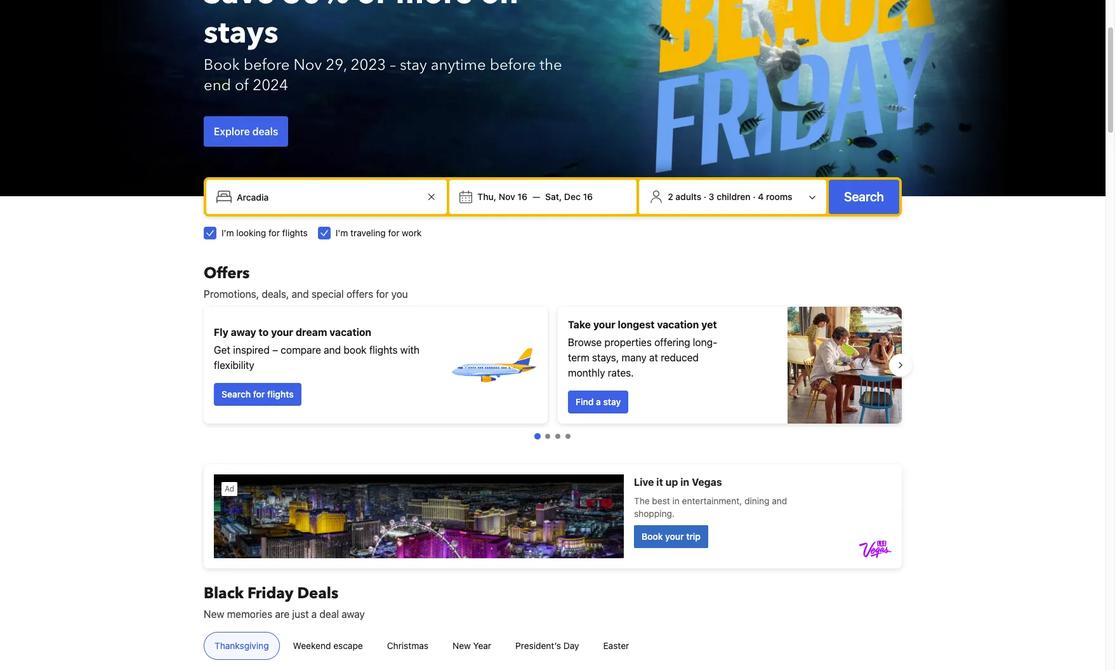 Task type: locate. For each thing, give the bounding box(es) containing it.
0 horizontal spatial ·
[[704, 191, 707, 202]]

sat,
[[546, 191, 562, 202]]

a right just
[[312, 608, 317, 620]]

traveling
[[351, 227, 386, 238]]

1 horizontal spatial and
[[324, 344, 341, 356]]

vacation up the book
[[330, 326, 372, 338]]

explore deals
[[214, 126, 278, 137]]

1 vertical spatial nov
[[499, 191, 516, 202]]

for left you on the left of page
[[376, 288, 389, 300]]

1 vertical spatial search
[[222, 389, 251, 399]]

0 vertical spatial away
[[231, 326, 256, 338]]

1 vertical spatial away
[[342, 608, 365, 620]]

you
[[392, 288, 408, 300]]

away inside black friday deals new memories are just a deal away
[[342, 608, 365, 620]]

new left year
[[453, 640, 471, 651]]

0 vertical spatial nov
[[294, 55, 322, 76]]

for
[[269, 227, 280, 238], [388, 227, 400, 238], [376, 288, 389, 300], [253, 389, 265, 399]]

1 horizontal spatial search
[[845, 189, 885, 204]]

for left the work
[[388, 227, 400, 238]]

– inside the 'fly away to your dream vacation get inspired – compare and book flights with flexibility'
[[272, 344, 278, 356]]

stay right the find
[[604, 396, 621, 407]]

just
[[292, 608, 309, 620]]

1 horizontal spatial your
[[594, 319, 616, 330]]

1 horizontal spatial vacation
[[658, 319, 699, 330]]

1 horizontal spatial nov
[[499, 191, 516, 202]]

·
[[704, 191, 707, 202], [753, 191, 756, 202]]

2023
[[351, 55, 386, 76]]

before down stays
[[244, 55, 290, 76]]

new down black
[[204, 608, 224, 620]]

new year
[[453, 640, 492, 651]]

· left 3
[[704, 191, 707, 202]]

year
[[474, 640, 492, 651]]

1 horizontal spatial –
[[390, 55, 396, 76]]

stay inside save 30% or more on stays book before nov 29, 2023 – stay anytime before the end of 2024
[[400, 55, 427, 76]]

offers
[[204, 263, 250, 284]]

offers
[[347, 288, 374, 300]]

1 horizontal spatial ·
[[753, 191, 756, 202]]

nov
[[294, 55, 322, 76], [499, 191, 516, 202]]

easter
[[604, 640, 630, 651]]

are
[[275, 608, 290, 620]]

rates.
[[608, 367, 634, 379]]

away
[[231, 326, 256, 338], [342, 608, 365, 620]]

new inside new year button
[[453, 640, 471, 651]]

adults
[[676, 191, 702, 202]]

on
[[481, 0, 519, 15]]

search inside region
[[222, 389, 251, 399]]

flights down compare
[[267, 389, 294, 399]]

i'm
[[336, 227, 348, 238]]

friday
[[248, 583, 294, 604]]

looking
[[237, 227, 266, 238]]

away up inspired
[[231, 326, 256, 338]]

main content
[[194, 263, 913, 670]]

0 horizontal spatial before
[[244, 55, 290, 76]]

1 horizontal spatial 16
[[583, 191, 593, 202]]

progress bar
[[535, 433, 571, 439]]

1 horizontal spatial before
[[490, 55, 536, 76]]

away right deal
[[342, 608, 365, 620]]

· left "4"
[[753, 191, 756, 202]]

your right take
[[594, 319, 616, 330]]

your inside the "take your longest vacation yet browse properties offering long- term stays, many at reduced monthly rates."
[[594, 319, 616, 330]]

or
[[357, 0, 388, 15]]

browse
[[568, 337, 602, 348]]

longest
[[618, 319, 655, 330]]

easter button
[[593, 632, 640, 660]]

0 horizontal spatial your
[[271, 326, 293, 338]]

0 vertical spatial –
[[390, 55, 396, 76]]

stays,
[[592, 352, 619, 363]]

0 horizontal spatial new
[[204, 608, 224, 620]]

inspired
[[233, 344, 270, 356]]

for down flexibility
[[253, 389, 265, 399]]

search for flights link
[[214, 383, 301, 406]]

region
[[194, 302, 913, 429]]

weekend
[[293, 640, 331, 651]]

0 horizontal spatial 16
[[518, 191, 528, 202]]

compare
[[281, 344, 321, 356]]

thu, nov 16 button
[[473, 185, 533, 208]]

0 vertical spatial search
[[845, 189, 885, 204]]

1 16 from the left
[[518, 191, 528, 202]]

reduced
[[661, 352, 699, 363]]

0 horizontal spatial a
[[312, 608, 317, 620]]

rooms
[[767, 191, 793, 202]]

vacation up offering
[[658, 319, 699, 330]]

flexibility
[[214, 359, 255, 371]]

flights left with
[[369, 344, 398, 356]]

weekend escape
[[293, 640, 363, 651]]

escape
[[334, 640, 363, 651]]

search inside button
[[845, 189, 885, 204]]

before left the
[[490, 55, 536, 76]]

1 horizontal spatial a
[[596, 396, 601, 407]]

a right the find
[[596, 396, 601, 407]]

vacation
[[658, 319, 699, 330], [330, 326, 372, 338]]

1 vertical spatial and
[[324, 344, 341, 356]]

1 vertical spatial –
[[272, 344, 278, 356]]

flights
[[282, 227, 308, 238], [369, 344, 398, 356], [267, 389, 294, 399]]

long-
[[693, 337, 718, 348]]

1 vertical spatial stay
[[604, 396, 621, 407]]

explore deals link
[[204, 116, 289, 147]]

thanksgiving
[[215, 640, 269, 651]]

stay right 2023
[[400, 55, 427, 76]]

save
[[204, 0, 275, 15]]

– inside save 30% or more on stays book before nov 29, 2023 – stay anytime before the end of 2024
[[390, 55, 396, 76]]

0 horizontal spatial vacation
[[330, 326, 372, 338]]

0 horizontal spatial and
[[292, 288, 309, 300]]

stay inside region
[[604, 396, 621, 407]]

take your longest vacation yet browse properties offering long- term stays, many at reduced monthly rates.
[[568, 319, 718, 379]]

0 horizontal spatial away
[[231, 326, 256, 338]]

0 horizontal spatial stay
[[400, 55, 427, 76]]

of
[[235, 75, 249, 96]]

your
[[594, 319, 616, 330], [271, 326, 293, 338]]

nov inside save 30% or more on stays book before nov 29, 2023 – stay anytime before the end of 2024
[[294, 55, 322, 76]]

1 vertical spatial flights
[[369, 344, 398, 356]]

tab list
[[194, 632, 650, 660]]

0 vertical spatial a
[[596, 396, 601, 407]]

0 horizontal spatial nov
[[294, 55, 322, 76]]

1 vertical spatial new
[[453, 640, 471, 651]]

29,
[[326, 55, 347, 76]]

30%
[[282, 0, 349, 15]]

2024
[[253, 75, 288, 96]]

0 horizontal spatial –
[[272, 344, 278, 356]]

search for search for flights
[[222, 389, 251, 399]]

0 vertical spatial and
[[292, 288, 309, 300]]

thanksgiving button
[[204, 632, 280, 660]]

at
[[650, 352, 658, 363]]

president's
[[516, 640, 561, 651]]

your right to
[[271, 326, 293, 338]]

– right 2023
[[390, 55, 396, 76]]

end
[[204, 75, 231, 96]]

0 horizontal spatial search
[[222, 389, 251, 399]]

16 left —
[[518, 191, 528, 202]]

region containing take your longest vacation yet
[[194, 302, 913, 429]]

before
[[244, 55, 290, 76], [490, 55, 536, 76]]

0 vertical spatial new
[[204, 608, 224, 620]]

1 horizontal spatial away
[[342, 608, 365, 620]]

search
[[845, 189, 885, 204], [222, 389, 251, 399]]

i'm traveling for work
[[336, 227, 422, 238]]

0 vertical spatial stay
[[400, 55, 427, 76]]

1 horizontal spatial stay
[[604, 396, 621, 407]]

1 horizontal spatial new
[[453, 640, 471, 651]]

weekend escape button
[[282, 632, 374, 660]]

a inside black friday deals new memories are just a deal away
[[312, 608, 317, 620]]

and
[[292, 288, 309, 300], [324, 344, 341, 356]]

1 vertical spatial a
[[312, 608, 317, 620]]

and left the book
[[324, 344, 341, 356]]

16 right 'dec'
[[583, 191, 593, 202]]

nov right the thu,
[[499, 191, 516, 202]]

and right deals,
[[292, 288, 309, 300]]

flights right looking
[[282, 227, 308, 238]]

for inside offers promotions, deals, and special offers for you
[[376, 288, 389, 300]]

take
[[568, 319, 591, 330]]

nov left the "29,"
[[294, 55, 322, 76]]

advertisement region
[[204, 464, 902, 568]]

– right inspired
[[272, 344, 278, 356]]



Task type: describe. For each thing, give the bounding box(es) containing it.
dec
[[565, 191, 581, 202]]

thu,
[[478, 191, 497, 202]]

find a stay
[[576, 396, 621, 407]]

monthly
[[568, 367, 606, 379]]

memories
[[227, 608, 273, 620]]

president's day button
[[505, 632, 590, 660]]

yet
[[702, 319, 717, 330]]

4
[[758, 191, 764, 202]]

christmas
[[387, 640, 429, 651]]

special
[[312, 288, 344, 300]]

stays
[[204, 12, 279, 54]]

many
[[622, 352, 647, 363]]

Where are you going? field
[[232, 185, 424, 208]]

i'm
[[222, 227, 234, 238]]

tab list containing thanksgiving
[[194, 632, 650, 660]]

search button
[[829, 180, 900, 214]]

for right looking
[[269, 227, 280, 238]]

3
[[709, 191, 715, 202]]

and inside offers promotions, deals, and special offers for you
[[292, 288, 309, 300]]

find
[[576, 396, 594, 407]]

fly
[[214, 326, 229, 338]]

your inside the 'fly away to your dream vacation get inspired – compare and book flights with flexibility'
[[271, 326, 293, 338]]

offering
[[655, 337, 691, 348]]

i'm looking for flights
[[222, 227, 308, 238]]

2 vertical spatial flights
[[267, 389, 294, 399]]

president's day
[[516, 640, 580, 651]]

search for search
[[845, 189, 885, 204]]

day
[[564, 640, 580, 651]]

deals
[[253, 126, 278, 137]]

2 · from the left
[[753, 191, 756, 202]]

2 adults · 3 children · 4 rooms button
[[645, 185, 822, 209]]

book
[[344, 344, 367, 356]]

search for flights
[[222, 389, 294, 399]]

for inside search for flights link
[[253, 389, 265, 399]]

2 16 from the left
[[583, 191, 593, 202]]

fly away to your dream vacation get inspired – compare and book flights with flexibility
[[214, 326, 420, 371]]

take your longest vacation yet image
[[788, 307, 902, 424]]

promotions,
[[204, 288, 259, 300]]

deal
[[320, 608, 339, 620]]

more
[[396, 0, 473, 15]]

new year button
[[442, 632, 502, 660]]

—
[[533, 191, 540, 202]]

1 · from the left
[[704, 191, 707, 202]]

black
[[204, 583, 244, 604]]

main content containing offers
[[194, 263, 913, 670]]

deals
[[298, 583, 339, 604]]

with
[[401, 344, 420, 356]]

work
[[402, 227, 422, 238]]

offers promotions, deals, and special offers for you
[[204, 263, 408, 300]]

dream
[[296, 326, 327, 338]]

vacation inside the "take your longest vacation yet browse properties offering long- term stays, many at reduced monthly rates."
[[658, 319, 699, 330]]

find a stay link
[[568, 391, 629, 413]]

book
[[204, 55, 240, 76]]

thu, nov 16 — sat, dec 16
[[478, 191, 593, 202]]

deals,
[[262, 288, 289, 300]]

black friday deals new memories are just a deal away
[[204, 583, 365, 620]]

properties
[[605, 337, 652, 348]]

fly away to your dream vacation image
[[449, 321, 538, 410]]

get
[[214, 344, 231, 356]]

new inside black friday deals new memories are just a deal away
[[204, 608, 224, 620]]

vacation inside the 'fly away to your dream vacation get inspired – compare and book flights with flexibility'
[[330, 326, 372, 338]]

the
[[540, 55, 562, 76]]

term
[[568, 352, 590, 363]]

and inside the 'fly away to your dream vacation get inspired – compare and book flights with flexibility'
[[324, 344, 341, 356]]

0 vertical spatial flights
[[282, 227, 308, 238]]

explore
[[214, 126, 250, 137]]

2 before from the left
[[490, 55, 536, 76]]

anytime
[[431, 55, 486, 76]]

2 adults · 3 children · 4 rooms
[[668, 191, 793, 202]]

flights inside the 'fly away to your dream vacation get inspired – compare and book flights with flexibility'
[[369, 344, 398, 356]]

away inside the 'fly away to your dream vacation get inspired – compare and book flights with flexibility'
[[231, 326, 256, 338]]

children
[[717, 191, 751, 202]]

to
[[259, 326, 269, 338]]

save 30% or more on stays book before nov 29, 2023 – stay anytime before the end of 2024
[[204, 0, 562, 96]]

1 before from the left
[[244, 55, 290, 76]]

christmas button
[[376, 632, 439, 660]]

sat, dec 16 button
[[540, 185, 598, 208]]

2
[[668, 191, 674, 202]]



Task type: vqa. For each thing, say whether or not it's contained in the screenshot.
'MONTEGO'
no



